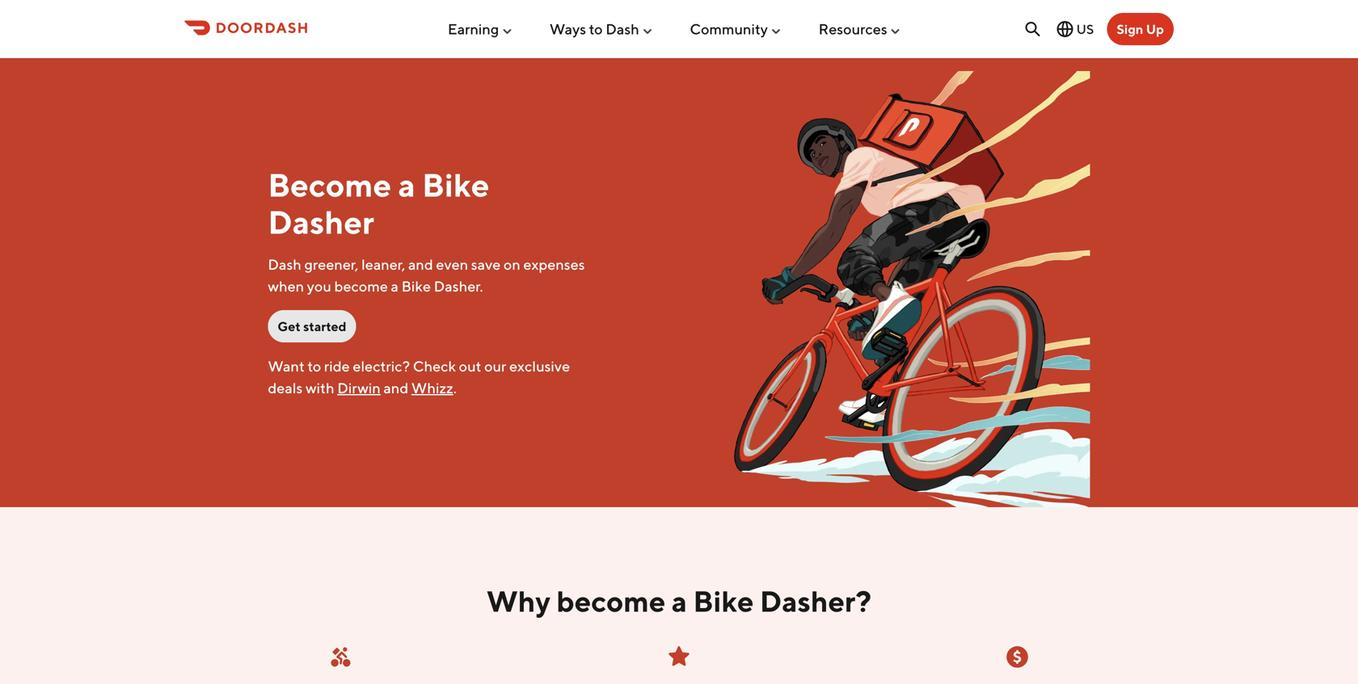 Task type: vqa. For each thing, say whether or not it's contained in the screenshot.
bottom The Dasher?
no



Task type: locate. For each thing, give the bounding box(es) containing it.
to
[[589, 20, 603, 38], [308, 358, 321, 375]]

dash right ways
[[606, 20, 639, 38]]

globe line image
[[1056, 19, 1075, 39]]

1 horizontal spatial to
[[589, 20, 603, 38]]

with
[[306, 380, 334, 397]]

even
[[436, 256, 468, 273]]

become inside dash greener, leaner, and even save on expenses when you become a bike dasher.
[[334, 278, 388, 295]]

0 horizontal spatial dash
[[268, 256, 302, 273]]

sign
[[1117, 21, 1144, 37]]

dirwin and whizz .
[[337, 380, 457, 397]]

to inside want to ride electric? check out our exclusive deals with
[[308, 358, 321, 375]]

become
[[334, 278, 388, 295], [557, 585, 666, 619]]

and
[[408, 256, 433, 273], [384, 380, 409, 397]]

star fill image
[[666, 645, 692, 671]]

1 vertical spatial and
[[384, 380, 409, 397]]

1 vertical spatial dash
[[268, 256, 302, 273]]

bike inside become a bike dasher
[[422, 166, 490, 204]]

check
[[413, 358, 456, 375]]

when
[[268, 278, 304, 295]]

to right ways
[[589, 20, 603, 38]]

want
[[268, 358, 305, 375]]

0 vertical spatial bike
[[422, 166, 490, 204]]

0 vertical spatial and
[[408, 256, 433, 273]]

dirwin
[[337, 380, 381, 397]]

greener,
[[304, 256, 359, 273]]

1 vertical spatial to
[[308, 358, 321, 375]]

a down leaner,
[[391, 278, 399, 295]]

dasher?
[[760, 585, 872, 619]]

and inside dash greener, leaner, and even save on expenses when you become a bike dasher.
[[408, 256, 433, 273]]

a up star fill "icon"
[[672, 585, 687, 619]]

dash up when
[[268, 256, 302, 273]]

0 vertical spatial a
[[398, 166, 416, 204]]

0 horizontal spatial to
[[308, 358, 321, 375]]

to for ways
[[589, 20, 603, 38]]

0 vertical spatial to
[[589, 20, 603, 38]]

dash inside dash greener, leaner, and even save on expenses when you become a bike dasher.
[[268, 256, 302, 273]]

ride
[[324, 358, 350, 375]]

sign up button
[[1107, 13, 1174, 45]]

and left even
[[408, 256, 433, 273]]

dasher
[[268, 203, 374, 241]]

leaner,
[[361, 256, 405, 273]]

0 horizontal spatial become
[[334, 278, 388, 295]]

1 vertical spatial a
[[391, 278, 399, 295]]

to up with on the bottom
[[308, 358, 321, 375]]

community link
[[690, 14, 783, 44]]

1 vertical spatial bike
[[401, 278, 431, 295]]

bike
[[422, 166, 490, 204], [401, 278, 431, 295], [693, 585, 754, 619]]

2 vertical spatial bike
[[693, 585, 754, 619]]

a inside become a bike dasher
[[398, 166, 416, 204]]

bike inside dash greener, leaner, and even save on expenses when you become a bike dasher.
[[401, 278, 431, 295]]

started
[[303, 319, 346, 334]]

our
[[484, 358, 506, 375]]

whizz
[[411, 380, 453, 397]]

and down electric?
[[384, 380, 409, 397]]

0 vertical spatial become
[[334, 278, 388, 295]]

up
[[1146, 21, 1164, 37]]

save
[[471, 256, 501, 273]]

earning link
[[448, 14, 514, 44]]

get started link
[[268, 310, 356, 343]]

to for want
[[308, 358, 321, 375]]

0 vertical spatial dash
[[606, 20, 639, 38]]

1 horizontal spatial become
[[557, 585, 666, 619]]

a right become
[[398, 166, 416, 204]]

ways to dash
[[550, 20, 639, 38]]

dash
[[606, 20, 639, 38], [268, 256, 302, 273]]

a
[[398, 166, 416, 204], [391, 278, 399, 295], [672, 585, 687, 619]]



Task type: describe. For each thing, give the bounding box(es) containing it.
expenses
[[523, 256, 585, 273]]

why
[[487, 585, 551, 619]]

become
[[268, 166, 392, 204]]

1 vertical spatial become
[[557, 585, 666, 619]]

.
[[453, 380, 457, 397]]

on
[[504, 256, 521, 273]]

1 horizontal spatial dash
[[606, 20, 639, 38]]

get started
[[278, 319, 346, 334]]

exclusive
[[509, 358, 570, 375]]

get
[[278, 319, 301, 334]]

ways to dash link
[[550, 14, 654, 44]]

why become a bike dasher?
[[487, 585, 872, 619]]

ways
[[550, 20, 586, 38]]

vehicle bike fill image
[[328, 645, 354, 671]]

dash greener, leaner, and even save on expenses when you become a bike dasher.
[[268, 256, 585, 295]]

2 vertical spatial a
[[672, 585, 687, 619]]

whizz link
[[411, 380, 453, 397]]

community
[[690, 20, 768, 38]]

a inside dash greener, leaner, and even save on expenses when you become a bike dasher.
[[391, 278, 399, 295]]

resources
[[819, 20, 888, 38]]

earning
[[448, 20, 499, 38]]

you
[[307, 278, 331, 295]]

deals
[[268, 380, 303, 397]]

become a bike dasher
[[268, 166, 490, 241]]

out
[[459, 358, 481, 375]]

want to ride electric? check out our exclusive deals with
[[268, 358, 570, 397]]

us
[[1077, 21, 1094, 37]]

dirwin link
[[337, 380, 381, 397]]

sign up
[[1117, 21, 1164, 37]]

dasher.
[[434, 278, 483, 295]]

dx dashcorps ebike courier1 image
[[602, 71, 1090, 508]]

resources link
[[819, 14, 902, 44]]

money circle enabled fill image
[[1005, 645, 1031, 671]]

electric?
[[353, 358, 410, 375]]



